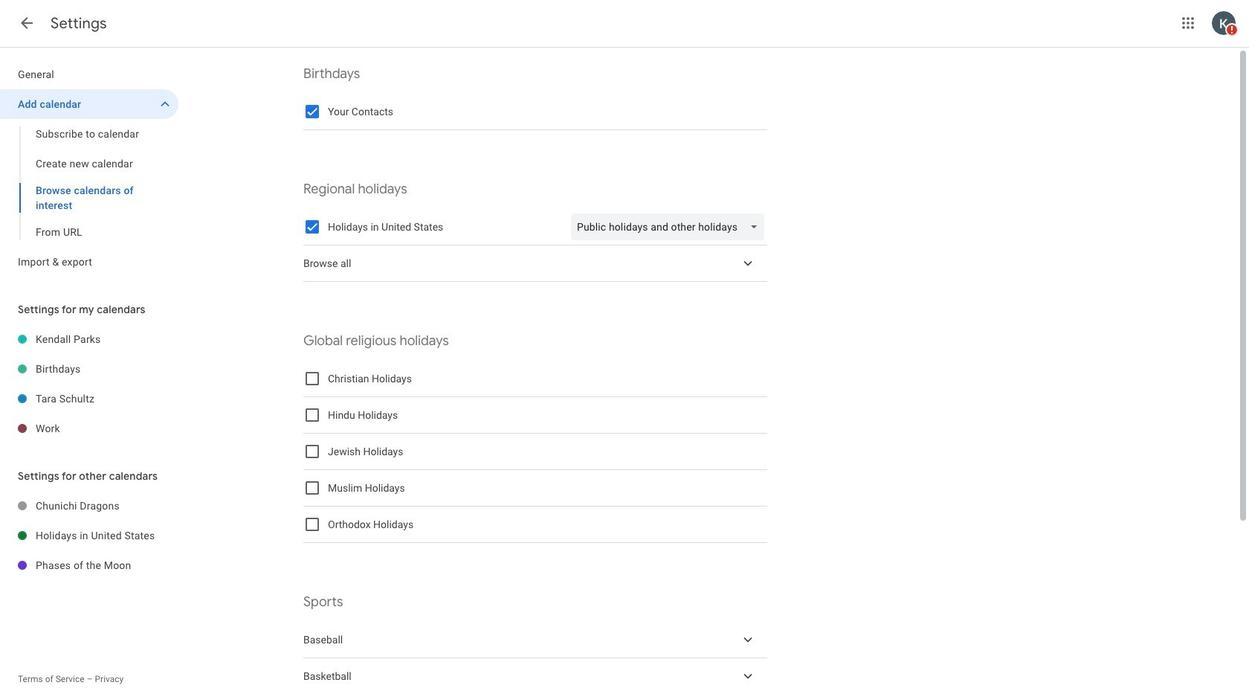 Task type: vqa. For each thing, say whether or not it's contained in the screenshot.
21 COLUMN HEADER
no



Task type: describe. For each thing, give the bounding box(es) containing it.
2 tree from the top
[[0, 324, 179, 443]]

birthdays tree item
[[0, 354, 179, 384]]

phases of the moon tree item
[[0, 551, 179, 580]]

3 tree item from the top
[[304, 658, 768, 691]]

chunichi dragons tree item
[[0, 491, 179, 521]]

3 tree from the top
[[0, 491, 179, 580]]

kendall parks tree item
[[0, 324, 179, 354]]

add calendar tree item
[[0, 89, 179, 119]]

1 tree from the top
[[0, 60, 179, 277]]

work tree item
[[0, 414, 179, 443]]



Task type: locate. For each thing, give the bounding box(es) containing it.
holidays in united states tree item
[[0, 521, 179, 551]]

go back image
[[18, 14, 36, 32]]

0 vertical spatial tree
[[0, 60, 179, 277]]

1 tree item from the top
[[304, 246, 768, 282]]

tara schultz tree item
[[0, 384, 179, 414]]

tree
[[0, 60, 179, 277], [0, 324, 179, 443], [0, 491, 179, 580]]

2 tree item from the top
[[304, 622, 768, 658]]

group
[[0, 119, 179, 247]]

2 vertical spatial tree
[[0, 491, 179, 580]]

1 vertical spatial tree
[[0, 324, 179, 443]]

heading
[[51, 14, 107, 33]]

tree item
[[304, 246, 768, 282], [304, 622, 768, 658], [304, 658, 768, 691]]

None field
[[571, 214, 771, 240]]



